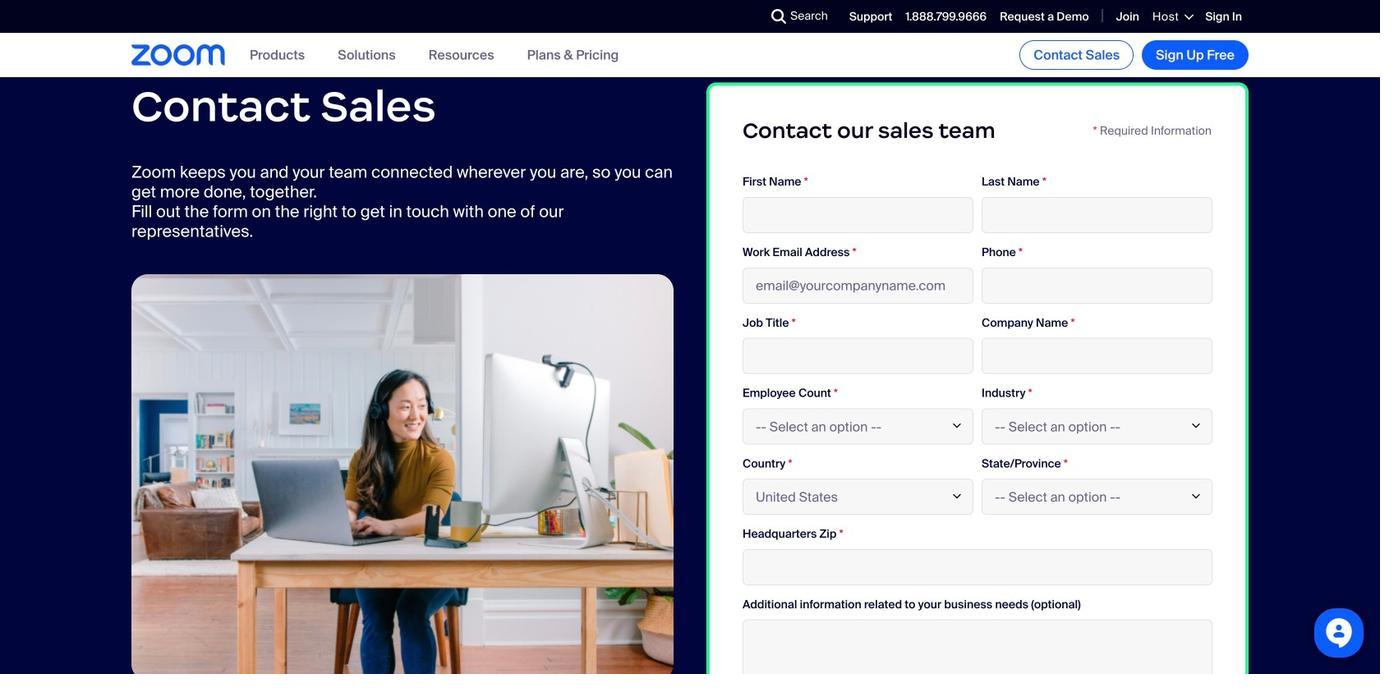 Task type: describe. For each thing, give the bounding box(es) containing it.
zoom logo image
[[131, 45, 225, 66]]



Task type: vqa. For each thing, say whether or not it's contained in the screenshot.
Zoom Logo
yes



Task type: locate. For each thing, give the bounding box(es) containing it.
customer service agent image
[[131, 274, 674, 675]]

search image
[[772, 9, 786, 24]]

email@yourcompanyname.com text field
[[743, 268, 974, 304]]

None search field
[[712, 3, 776, 30]]

None text field
[[743, 197, 974, 233], [982, 197, 1213, 233], [982, 268, 1213, 304], [982, 338, 1213, 374], [743, 550, 1213, 586], [743, 620, 1213, 675], [743, 197, 974, 233], [982, 197, 1213, 233], [982, 268, 1213, 304], [982, 338, 1213, 374], [743, 550, 1213, 586], [743, 620, 1213, 675]]

search image
[[772, 9, 786, 24]]

None text field
[[743, 338, 974, 374]]



